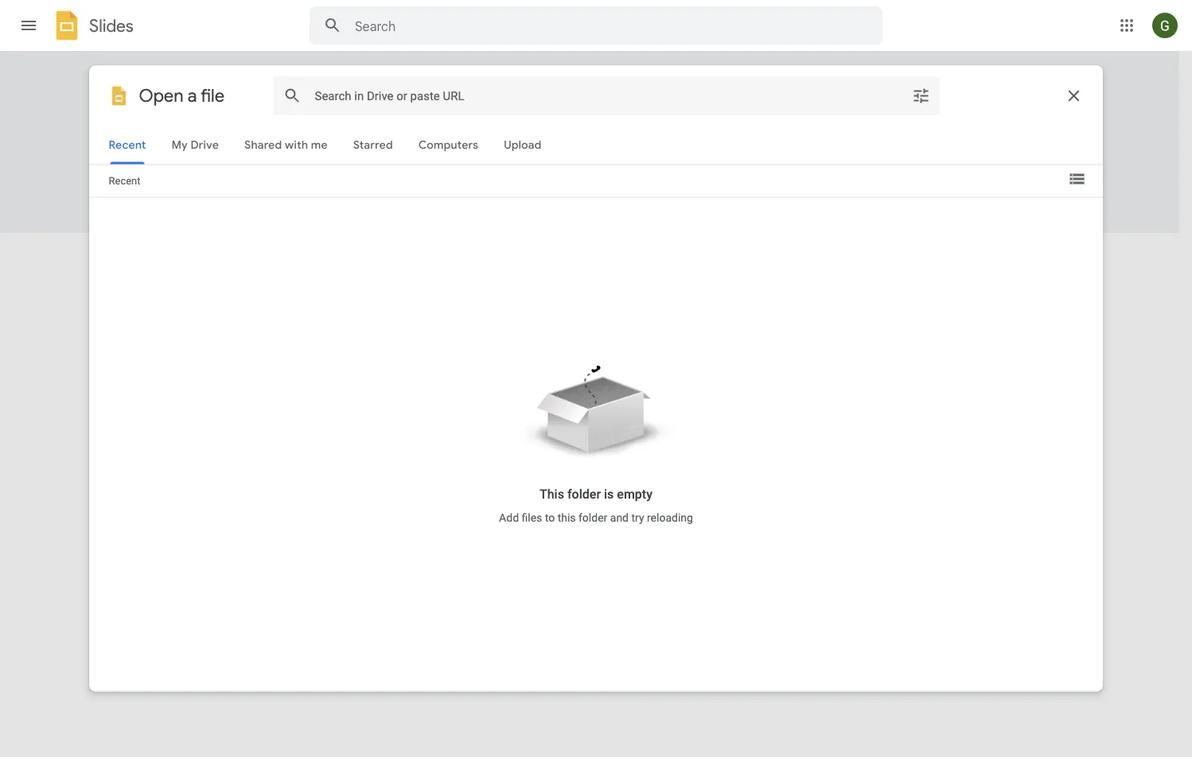 Task type: vqa. For each thing, say whether or not it's contained in the screenshot.
the Portfolio
yes



Task type: locate. For each thing, give the bounding box(es) containing it.
list box
[[136, 95, 1051, 234]]

a
[[174, 68, 181, 84]]

Search bar text field
[[355, 18, 843, 34]]

stick
[[348, 200, 373, 213]]

slides
[[89, 15, 134, 36]]

to
[[335, 200, 345, 213]]

album
[[476, 185, 508, 199]]

list box containing blank
[[136, 95, 1051, 234]]

None search field
[[310, 6, 883, 45]]

photo album option
[[438, 99, 576, 210]]

slides link
[[51, 10, 134, 45]]

lookbook
[[895, 185, 947, 199]]

photo album
[[442, 185, 508, 199]]

portfolio option
[[741, 99, 879, 210]]

your big idea by made to stick
[[290, 185, 373, 213]]

main menu image
[[19, 16, 38, 35]]

your big idea option
[[287, 99, 425, 215]]

photo
[[442, 185, 473, 199]]

blank option
[[136, 99, 274, 210]]

wedding
[[593, 185, 639, 199]]

template
[[860, 69, 910, 83]]

start
[[142, 68, 171, 84]]



Task type: describe. For each thing, give the bounding box(es) containing it.
search image
[[317, 10, 349, 41]]

presentation
[[211, 68, 284, 84]]

wedding option
[[590, 99, 727, 210]]

idea
[[336, 185, 358, 199]]

template gallery button
[[850, 61, 986, 90]]

new
[[184, 68, 208, 84]]

start a new presentation
[[142, 68, 284, 84]]

blank
[[139, 185, 168, 199]]

by
[[290, 200, 302, 213]]

big
[[317, 185, 333, 199]]

made
[[305, 200, 333, 213]]

start a new presentation heading
[[142, 51, 850, 102]]

gallery
[[913, 69, 950, 83]]

lookbook option
[[892, 99, 1030, 210]]

portfolio
[[744, 185, 789, 199]]

your
[[290, 185, 314, 199]]

template gallery
[[860, 69, 950, 83]]



